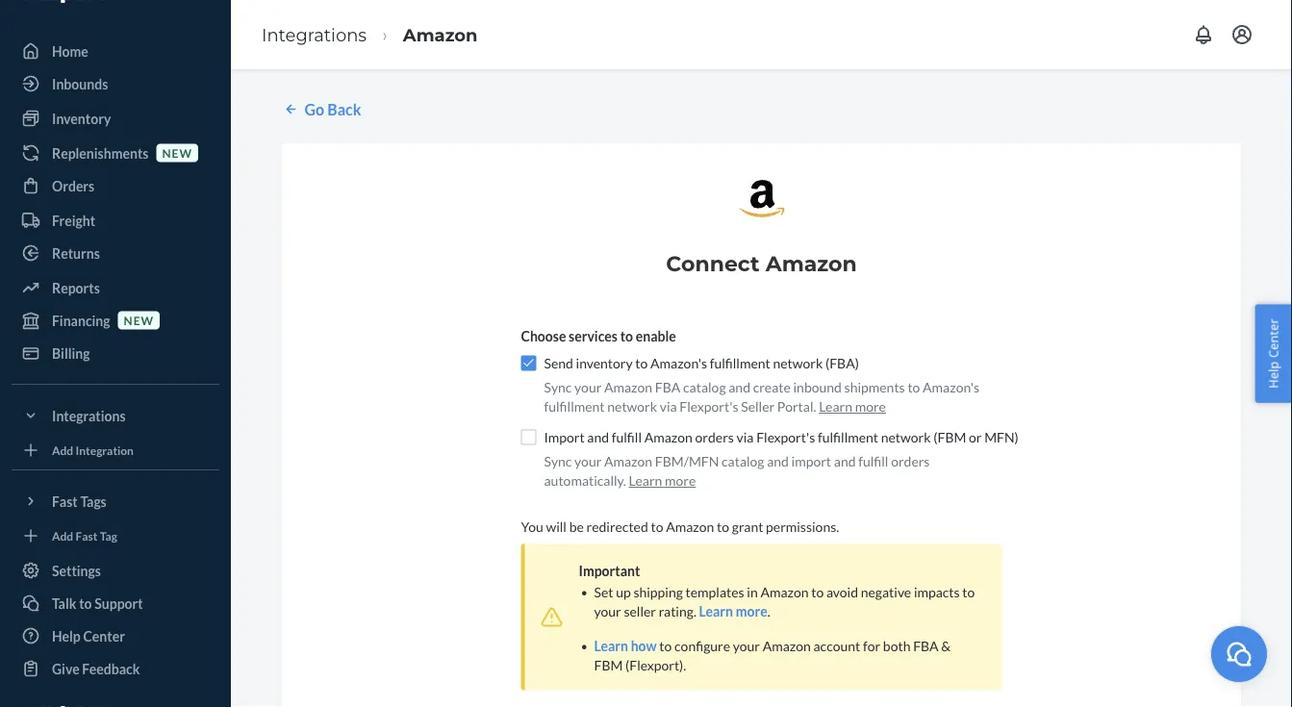 Task type: vqa. For each thing, say whether or not it's contained in the screenshot.
Pallets to the left
no



Task type: describe. For each thing, give the bounding box(es) containing it.
&
[[942, 638, 951, 654]]

1 vertical spatial center
[[83, 628, 125, 644]]

help center link
[[12, 621, 219, 652]]

up
[[616, 584, 631, 600]]

open account menu image
[[1231, 23, 1254, 46]]

services
[[569, 328, 618, 344]]

enable
[[636, 328, 676, 344]]

automatically.
[[544, 472, 626, 489]]

help inside button
[[1265, 361, 1282, 389]]

learn down inbound
[[819, 398, 853, 415]]

inventory link
[[12, 103, 219, 134]]

learn more button for via
[[629, 471, 696, 490]]

give feedback button
[[12, 653, 219, 684]]

1 vertical spatial help
[[52, 628, 81, 644]]

more for amazon's
[[855, 398, 886, 415]]

1 vertical spatial via
[[737, 429, 754, 445]]

learn how link
[[594, 638, 657, 654]]

portal.
[[777, 398, 817, 415]]

account
[[814, 638, 861, 654]]

returns
[[52, 245, 100, 261]]

returns link
[[12, 238, 219, 268]]

amazon link
[[403, 24, 478, 45]]

orders
[[52, 178, 95, 194]]

your inside to configure your amazon account for both fba & fbm (flexport).
[[733, 638, 760, 654]]

in
[[747, 584, 758, 600]]

integration
[[76, 443, 134, 457]]

new for replenishments
[[162, 146, 192, 160]]

your inside the sync your amazon fba catalog and create inbound shipments to amazon's fulfillment network via flexport's seller portal.
[[575, 379, 602, 395]]

catalog for fulfillment
[[683, 379, 726, 395]]

templates
[[686, 584, 745, 600]]

both
[[883, 638, 911, 654]]

your inside sync your amazon fbm/mfn catalog and import and fulfill orders automatically.
[[575, 453, 602, 469]]

sync your amazon fbm/mfn catalog and import and fulfill orders automatically.
[[544, 453, 930, 489]]

inbound
[[793, 379, 842, 395]]

import
[[544, 429, 585, 445]]

create
[[753, 379, 791, 395]]

2 vertical spatial network
[[881, 429, 931, 445]]

import and fulfill amazon orders via flexport's fulfillment network (fbm or mfn)
[[544, 429, 1019, 445]]

(flexport).
[[626, 657, 686, 674]]

amazon inside set up shipping templates in amazon to avoid negative impacts to your seller rating.
[[761, 584, 809, 600]]

negative
[[861, 584, 912, 600]]

help center button
[[1255, 304, 1292, 403]]

send
[[544, 355, 573, 371]]

for
[[863, 638, 881, 654]]

integrations inside breadcrumbs navigation
[[262, 24, 367, 45]]

1 horizontal spatial more
[[736, 603, 768, 620]]

amazon's inside the sync your amazon fba catalog and create inbound shipments to amazon's fulfillment network via flexport's seller portal.
[[923, 379, 980, 395]]

learn more button for network
[[819, 397, 886, 416]]

learn more .
[[699, 603, 770, 620]]

reports link
[[12, 272, 219, 303]]

sync for sync your amazon fbm/mfn catalog and import and fulfill orders automatically.
[[544, 453, 572, 469]]

you will be redirected to amazon to grant permissions.
[[521, 519, 839, 535]]

sync your amazon fba catalog and create inbound shipments to amazon's fulfillment network via flexport's seller portal.
[[544, 379, 980, 415]]

fast tags button
[[12, 486, 219, 517]]

talk
[[52, 595, 76, 612]]

to down "enable" at the top
[[635, 355, 648, 371]]

add for add fast tag
[[52, 529, 73, 543]]

integrations link
[[262, 24, 367, 45]]

will
[[546, 519, 567, 535]]

settings
[[52, 563, 101, 579]]

billing
[[52, 345, 90, 361]]

fast inside dropdown button
[[52, 493, 78, 510]]

feedback
[[82, 661, 140, 677]]

sync for sync your amazon fba catalog and create inbound shipments to amazon's fulfillment network via flexport's seller portal.
[[544, 379, 572, 395]]

fba inside the sync your amazon fba catalog and create inbound shipments to amazon's fulfillment network via flexport's seller portal.
[[655, 379, 681, 395]]

important
[[579, 563, 640, 579]]

shipping
[[634, 584, 683, 600]]

to right impacts
[[963, 584, 975, 600]]

talk to support button
[[12, 588, 219, 619]]

fbm/mfn
[[655, 453, 719, 469]]

talk to support
[[52, 595, 143, 612]]

inventory
[[52, 110, 111, 127]]

be
[[569, 519, 584, 535]]

mfn)
[[985, 429, 1019, 445]]

fbm
[[594, 657, 623, 674]]

rating.
[[659, 603, 697, 620]]

avoid
[[827, 584, 858, 600]]

to inside button
[[79, 595, 92, 612]]

1 horizontal spatial learn more button
[[699, 602, 768, 621]]

or
[[969, 429, 982, 445]]

(fbm
[[934, 429, 967, 445]]

to left grant
[[717, 519, 730, 535]]

back
[[327, 100, 361, 118]]

choose services to enable
[[521, 328, 676, 344]]

learn how
[[594, 638, 657, 654]]

permissions.
[[766, 519, 839, 535]]

integrations button
[[12, 400, 219, 431]]

flexport's inside the sync your amazon fba catalog and create inbound shipments to amazon's fulfillment network via flexport's seller portal.
[[680, 398, 739, 415]]

breadcrumbs navigation
[[246, 7, 493, 63]]

send inventory to amazon's fulfillment network (fba)
[[544, 355, 859, 371]]

to configure your amazon account for both fba & fbm (flexport).
[[594, 638, 951, 674]]

configure
[[675, 638, 731, 654]]

integrations inside dropdown button
[[52, 408, 126, 424]]

0 horizontal spatial fulfill
[[612, 429, 642, 445]]

seller
[[741, 398, 775, 415]]



Task type: locate. For each thing, give the bounding box(es) containing it.
2 horizontal spatial fulfillment
[[818, 429, 879, 445]]

1 vertical spatial flexport's
[[757, 429, 815, 445]]

go back button
[[281, 98, 361, 120]]

1 horizontal spatial new
[[162, 146, 192, 160]]

0 horizontal spatial help center
[[52, 628, 125, 644]]

amazon
[[403, 24, 478, 45], [766, 250, 857, 276], [604, 379, 653, 395], [645, 429, 693, 445], [604, 453, 653, 469], [666, 519, 714, 535], [761, 584, 809, 600], [763, 638, 811, 654]]

to
[[620, 328, 633, 344], [635, 355, 648, 371], [908, 379, 920, 395], [651, 519, 664, 535], [717, 519, 730, 535], [811, 584, 824, 600], [963, 584, 975, 600], [79, 595, 92, 612], [660, 638, 672, 654]]

None checkbox
[[521, 355, 537, 371]]

0 vertical spatial amazon's
[[651, 355, 707, 371]]

1 horizontal spatial amazon's
[[923, 379, 980, 395]]

inventory
[[576, 355, 633, 371]]

financing
[[52, 312, 110, 329]]

choose
[[521, 328, 566, 344]]

to inside to configure your amazon account for both fba & fbm (flexport).
[[660, 638, 672, 654]]

1 horizontal spatial orders
[[891, 453, 930, 469]]

you
[[521, 519, 544, 535]]

1 sync from the top
[[544, 379, 572, 395]]

learn up the fbm
[[594, 638, 628, 654]]

0 vertical spatial sync
[[544, 379, 572, 395]]

1 horizontal spatial help
[[1265, 361, 1282, 389]]

learn more for amazon's
[[819, 398, 886, 415]]

network left (fbm
[[881, 429, 931, 445]]

0 vertical spatial fba
[[655, 379, 681, 395]]

0 vertical spatial fast
[[52, 493, 78, 510]]

1 horizontal spatial fba
[[913, 638, 939, 654]]

catalog for orders
[[722, 453, 765, 469]]

ojiud image
[[1225, 640, 1254, 669]]

fulfillment inside the sync your amazon fba catalog and create inbound shipments to amazon's fulfillment network via flexport's seller portal.
[[544, 398, 605, 415]]

2 vertical spatial learn more button
[[699, 602, 768, 621]]

amazon inside sync your amazon fbm/mfn catalog and import and fulfill orders automatically.
[[604, 453, 653, 469]]

0 horizontal spatial center
[[83, 628, 125, 644]]

1 horizontal spatial help center
[[1265, 319, 1282, 389]]

0 horizontal spatial fba
[[655, 379, 681, 395]]

grant
[[732, 519, 764, 535]]

flexport's down portal.
[[757, 429, 815, 445]]

sync down import
[[544, 453, 572, 469]]

orders down shipments at the bottom right of page
[[891, 453, 930, 469]]

0 vertical spatial new
[[162, 146, 192, 160]]

support
[[95, 595, 143, 612]]

inbounds link
[[12, 68, 219, 99]]

catalog down import and fulfill amazon orders via flexport's fulfillment network (fbm or mfn)
[[722, 453, 765, 469]]

more down fbm/mfn on the bottom of page
[[665, 472, 696, 489]]

0 vertical spatial learn more
[[819, 398, 886, 415]]

fulfill up automatically.
[[612, 429, 642, 445]]

None checkbox
[[521, 430, 537, 445]]

integrations up add integration
[[52, 408, 126, 424]]

fba down send inventory to amazon's fulfillment network (fba)
[[655, 379, 681, 395]]

connect
[[666, 250, 760, 276]]

network inside the sync your amazon fba catalog and create inbound shipments to amazon's fulfillment network via flexport's seller portal.
[[608, 398, 657, 415]]

flexport's down send inventory to amazon's fulfillment network (fba)
[[680, 398, 739, 415]]

fba
[[655, 379, 681, 395], [913, 638, 939, 654]]

fast
[[52, 493, 78, 510], [76, 529, 98, 543]]

1 vertical spatial new
[[124, 313, 154, 327]]

go back
[[305, 100, 361, 118]]

fba left &
[[913, 638, 939, 654]]

more down 'in'
[[736, 603, 768, 620]]

fast tags
[[52, 493, 107, 510]]

add left integration
[[52, 443, 73, 457]]

redirected
[[587, 519, 648, 535]]

how
[[631, 638, 657, 654]]

1 vertical spatial sync
[[544, 453, 572, 469]]

0 vertical spatial help center
[[1265, 319, 1282, 389]]

more for automatically.
[[665, 472, 696, 489]]

2 vertical spatial more
[[736, 603, 768, 620]]

learn
[[819, 398, 853, 415], [629, 472, 662, 489], [699, 603, 733, 620], [594, 638, 628, 654]]

via down seller
[[737, 429, 754, 445]]

1 vertical spatial fulfillment
[[544, 398, 605, 415]]

1 horizontal spatial flexport's
[[757, 429, 815, 445]]

learn more for automatically.
[[629, 472, 696, 489]]

0 horizontal spatial via
[[660, 398, 677, 415]]

1 vertical spatial orders
[[891, 453, 930, 469]]

new for financing
[[124, 313, 154, 327]]

learn down fbm/mfn on the bottom of page
[[629, 472, 662, 489]]

add integration
[[52, 443, 134, 457]]

1 vertical spatial add
[[52, 529, 73, 543]]

import
[[792, 453, 832, 469]]

0 vertical spatial flexport's
[[680, 398, 739, 415]]

0 horizontal spatial learn more button
[[629, 471, 696, 490]]

orders
[[695, 429, 734, 445], [891, 453, 930, 469]]

home
[[52, 43, 88, 59]]

fast left tags
[[52, 493, 78, 510]]

via inside the sync your amazon fba catalog and create inbound shipments to amazon's fulfillment network via flexport's seller portal.
[[660, 398, 677, 415]]

sync inside the sync your amazon fba catalog and create inbound shipments to amazon's fulfillment network via flexport's seller portal.
[[544, 379, 572, 395]]

2 horizontal spatial network
[[881, 429, 931, 445]]

tag
[[100, 529, 117, 543]]

flexport logo image
[[21, 0, 108, 3]]

network
[[773, 355, 823, 371], [608, 398, 657, 415], [881, 429, 931, 445]]

more down shipments at the bottom right of page
[[855, 398, 886, 415]]

go
[[305, 100, 324, 118]]

learn more button down templates
[[699, 602, 768, 621]]

1 horizontal spatial fulfill
[[859, 453, 889, 469]]

0 vertical spatial via
[[660, 398, 677, 415]]

2 add from the top
[[52, 529, 73, 543]]

learn down templates
[[699, 603, 733, 620]]

to right shipments at the bottom right of page
[[908, 379, 920, 395]]

replenishments
[[52, 145, 149, 161]]

0 horizontal spatial amazon's
[[651, 355, 707, 371]]

fulfill right import
[[859, 453, 889, 469]]

sync
[[544, 379, 572, 395], [544, 453, 572, 469]]

learn more down shipments at the bottom right of page
[[819, 398, 886, 415]]

via
[[660, 398, 677, 415], [737, 429, 754, 445]]

1 vertical spatial help center
[[52, 628, 125, 644]]

0 vertical spatial help
[[1265, 361, 1282, 389]]

0 vertical spatial orders
[[695, 429, 734, 445]]

1 vertical spatial catalog
[[722, 453, 765, 469]]

add
[[52, 443, 73, 457], [52, 529, 73, 543]]

to left avoid
[[811, 584, 824, 600]]

0 horizontal spatial orders
[[695, 429, 734, 445]]

2 vertical spatial fulfillment
[[818, 429, 879, 445]]

1 horizontal spatial integrations
[[262, 24, 367, 45]]

network up inbound
[[773, 355, 823, 371]]

set up shipping templates in amazon to avoid negative impacts to your seller rating.
[[594, 584, 975, 620]]

1 vertical spatial more
[[665, 472, 696, 489]]

1 horizontal spatial via
[[737, 429, 754, 445]]

learn more down fbm/mfn on the bottom of page
[[629, 472, 696, 489]]

fulfill inside sync your amazon fbm/mfn catalog and import and fulfill orders automatically.
[[859, 453, 889, 469]]

.
[[768, 603, 770, 620]]

0 horizontal spatial help
[[52, 628, 81, 644]]

amazon inside the sync your amazon fba catalog and create inbound shipments to amazon's fulfillment network via flexport's seller portal.
[[604, 379, 653, 395]]

inbounds
[[52, 76, 108, 92]]

add up settings
[[52, 529, 73, 543]]

fast left 'tag'
[[76, 529, 98, 543]]

0 horizontal spatial flexport's
[[680, 398, 739, 415]]

1 vertical spatial network
[[608, 398, 657, 415]]

to right "talk" at the bottom left
[[79, 595, 92, 612]]

seller
[[624, 603, 656, 620]]

your down 'set'
[[594, 603, 621, 620]]

and
[[729, 379, 751, 395], [587, 429, 609, 445], [767, 453, 789, 469], [834, 453, 856, 469]]

orders inside sync your amazon fbm/mfn catalog and import and fulfill orders automatically.
[[891, 453, 930, 469]]

catalog inside the sync your amazon fba catalog and create inbound shipments to amazon's fulfillment network via flexport's seller portal.
[[683, 379, 726, 395]]

shipments
[[845, 379, 905, 395]]

connect amazon
[[666, 250, 857, 276]]

amazon's down "enable" at the top
[[651, 355, 707, 371]]

fba inside to configure your amazon account for both fba & fbm (flexport).
[[913, 638, 939, 654]]

to inside the sync your amazon fba catalog and create inbound shipments to amazon's fulfillment network via flexport's seller portal.
[[908, 379, 920, 395]]

open notifications image
[[1192, 23, 1215, 46]]

0 vertical spatial catalog
[[683, 379, 726, 395]]

0 vertical spatial network
[[773, 355, 823, 371]]

catalog down send inventory to amazon's fulfillment network (fba)
[[683, 379, 726, 395]]

impacts
[[914, 584, 960, 600]]

add integration link
[[12, 439, 219, 462]]

amazon's
[[651, 355, 707, 371], [923, 379, 980, 395]]

home link
[[12, 36, 219, 66]]

0 vertical spatial learn more button
[[819, 397, 886, 416]]

new up "orders" link
[[162, 146, 192, 160]]

amazon inside breadcrumbs navigation
[[403, 24, 478, 45]]

your down learn more .
[[733, 638, 760, 654]]

0 horizontal spatial fulfillment
[[544, 398, 605, 415]]

1 vertical spatial fulfill
[[859, 453, 889, 469]]

2 sync from the top
[[544, 453, 572, 469]]

new down the reports link
[[124, 313, 154, 327]]

1 horizontal spatial network
[[773, 355, 823, 371]]

add fast tag
[[52, 529, 117, 543]]

1 horizontal spatial learn more
[[819, 398, 886, 415]]

0 vertical spatial add
[[52, 443, 73, 457]]

sync inside sync your amazon fbm/mfn catalog and import and fulfill orders automatically.
[[544, 453, 572, 469]]

center inside button
[[1265, 319, 1282, 358]]

help center inside button
[[1265, 319, 1282, 389]]

your inside set up shipping templates in amazon to avoid negative impacts to your seller rating.
[[594, 603, 621, 620]]

to left "enable" at the top
[[620, 328, 633, 344]]

2 horizontal spatial learn more button
[[819, 397, 886, 416]]

learn more button
[[819, 397, 886, 416], [629, 471, 696, 490], [699, 602, 768, 621]]

add for add integration
[[52, 443, 73, 457]]

2 horizontal spatial more
[[855, 398, 886, 415]]

1 vertical spatial learn more button
[[629, 471, 696, 490]]

to up (flexport).
[[660, 638, 672, 654]]

0 horizontal spatial more
[[665, 472, 696, 489]]

your
[[575, 379, 602, 395], [575, 453, 602, 469], [594, 603, 621, 620], [733, 638, 760, 654]]

integrations up go
[[262, 24, 367, 45]]

0 horizontal spatial network
[[608, 398, 657, 415]]

freight link
[[12, 205, 219, 236]]

tags
[[80, 493, 107, 510]]

sync down send
[[544, 379, 572, 395]]

amazon inside to configure your amazon account for both fba & fbm (flexport).
[[763, 638, 811, 654]]

integrations
[[262, 24, 367, 45], [52, 408, 126, 424]]

freight
[[52, 212, 95, 229]]

0 horizontal spatial learn more
[[629, 472, 696, 489]]

1 vertical spatial fast
[[76, 529, 98, 543]]

0 horizontal spatial integrations
[[52, 408, 126, 424]]

1 vertical spatial learn more
[[629, 472, 696, 489]]

flexport's
[[680, 398, 739, 415], [757, 429, 815, 445]]

0 vertical spatial fulfillment
[[710, 355, 771, 371]]

give feedback
[[52, 661, 140, 677]]

your down inventory
[[575, 379, 602, 395]]

via down send inventory to amazon's fulfillment network (fba)
[[660, 398, 677, 415]]

1 vertical spatial amazon's
[[923, 379, 980, 395]]

0 vertical spatial fulfill
[[612, 429, 642, 445]]

to right redirected
[[651, 519, 664, 535]]

1 add from the top
[[52, 443, 73, 457]]

1 vertical spatial fba
[[913, 638, 939, 654]]

more
[[855, 398, 886, 415], [665, 472, 696, 489], [736, 603, 768, 620]]

orders up fbm/mfn on the bottom of page
[[695, 429, 734, 445]]

and inside the sync your amazon fba catalog and create inbound shipments to amazon's fulfillment network via flexport's seller portal.
[[729, 379, 751, 395]]

set
[[594, 584, 613, 600]]

0 vertical spatial center
[[1265, 319, 1282, 358]]

add fast tag link
[[12, 524, 219, 548]]

your up automatically.
[[575, 453, 602, 469]]

orders link
[[12, 170, 219, 201]]

0 vertical spatial more
[[855, 398, 886, 415]]

amazon's up (fbm
[[923, 379, 980, 395]]

learn more button down fbm/mfn on the bottom of page
[[629, 471, 696, 490]]

learn more button down shipments at the bottom right of page
[[819, 397, 886, 416]]

0 vertical spatial integrations
[[262, 24, 367, 45]]

reports
[[52, 280, 100, 296]]

settings link
[[12, 555, 219, 586]]

catalog inside sync your amazon fbm/mfn catalog and import and fulfill orders automatically.
[[722, 453, 765, 469]]

0 horizontal spatial new
[[124, 313, 154, 327]]

new
[[162, 146, 192, 160], [124, 313, 154, 327]]

1 horizontal spatial fulfillment
[[710, 355, 771, 371]]

network down inventory
[[608, 398, 657, 415]]

give
[[52, 661, 80, 677]]

1 horizontal spatial center
[[1265, 319, 1282, 358]]

fulfillment
[[710, 355, 771, 371], [544, 398, 605, 415], [818, 429, 879, 445]]

1 vertical spatial integrations
[[52, 408, 126, 424]]

(fba)
[[826, 355, 859, 371]]

billing link
[[12, 338, 219, 369]]



